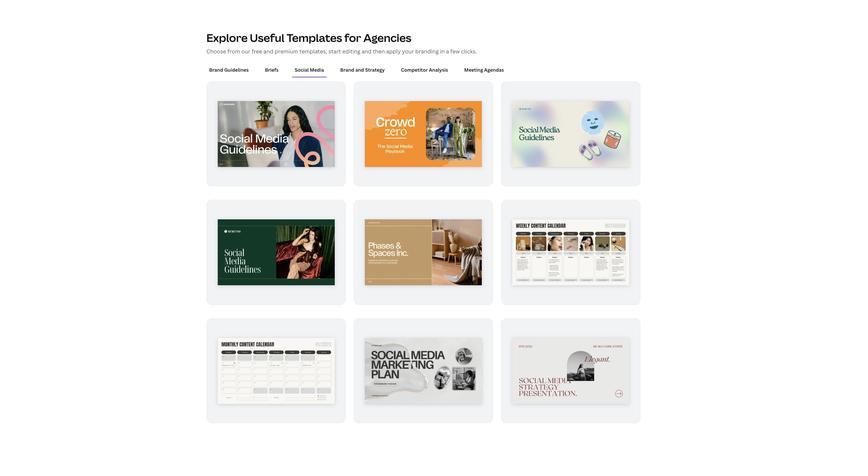 Task type: vqa. For each thing, say whether or not it's contained in the screenshot.
Interview Report Docs Banner in Blue Neon Green Bold Style Image
no



Task type: locate. For each thing, give the bounding box(es) containing it.
brand and strategy button
[[338, 64, 388, 77]]

competitor analysis button
[[399, 64, 451, 77]]

social media style guide presentation in black and white neon pink turquoise bold gradient style image
[[218, 101, 335, 167]]

1 horizontal spatial brand
[[341, 67, 355, 73]]

media
[[310, 67, 324, 73]]

guidelines
[[224, 67, 249, 73]]

competitor
[[401, 67, 428, 73]]

social media style guide presentation in cream beige black warm & modern style image
[[365, 220, 482, 285]]

apply
[[386, 48, 401, 55]]

briefs button
[[262, 64, 281, 77]]

1 brand from the left
[[209, 67, 223, 73]]

analysis
[[429, 67, 448, 73]]

brand
[[209, 67, 223, 73], [341, 67, 355, 73]]

then
[[373, 48, 385, 55]]

and
[[264, 48, 274, 55], [362, 48, 372, 55], [356, 67, 364, 73]]

ivory and neutral social media content calendar image
[[513, 220, 630, 285]]

for
[[345, 31, 361, 45]]

2 brand from the left
[[341, 67, 355, 73]]

explore
[[207, 31, 248, 45]]

a
[[446, 48, 449, 55]]

your
[[402, 48, 414, 55]]

brand inside "brand guidelines" button
[[209, 67, 223, 73]]

and inside button
[[356, 67, 364, 73]]

clicks.
[[461, 48, 477, 55]]

brand and strategy
[[341, 67, 385, 73]]

and right free
[[264, 48, 274, 55]]

agencies
[[364, 31, 412, 45]]

social media style guide presentation in bright red cobalt bright green chic photocentric frames style image
[[365, 101, 482, 167]]

briefs
[[265, 67, 279, 73]]

and left strategy at the left of the page
[[356, 67, 364, 73]]

brand down choose
[[209, 67, 223, 73]]

choose
[[207, 48, 226, 55]]

our
[[242, 48, 251, 55]]

brand inside brand and strategy button
[[341, 67, 355, 73]]

strategy
[[365, 67, 385, 73]]

social media style guide presentation in beige dark green lilac simple vibrant minimalism style image
[[513, 101, 630, 167]]

competitor analysis
[[401, 67, 448, 73]]

0 horizontal spatial brand
[[209, 67, 223, 73]]

explore useful templates for agencies choose from our free and premium templates, start editing and then apply your branding in a few clicks.
[[207, 31, 477, 55]]

brand down editing
[[341, 67, 355, 73]]

free
[[252, 48, 262, 55]]

few
[[451, 48, 460, 55]]



Task type: describe. For each thing, give the bounding box(es) containing it.
branding
[[416, 48, 439, 55]]

agendas
[[485, 67, 504, 73]]

social media button
[[292, 64, 327, 77]]

meeting
[[465, 67, 483, 73]]

brand guidelines button
[[207, 64, 252, 77]]

from
[[228, 48, 240, 55]]

in
[[440, 48, 445, 55]]

useful
[[250, 31, 285, 45]]

social
[[295, 67, 309, 73]]

editing
[[343, 48, 361, 55]]

grey black modern minimalist social media marketing plan presentation image
[[365, 338, 482, 404]]

social media
[[295, 67, 324, 73]]

start
[[329, 48, 341, 55]]

templates,
[[300, 48, 327, 55]]

premium
[[275, 48, 298, 55]]

templates
[[287, 31, 342, 45]]

meeting agendas button
[[462, 64, 507, 77]]

and left then
[[362, 48, 372, 55]]

brand for brand guidelines
[[209, 67, 223, 73]]

brand guidelines
[[209, 67, 249, 73]]

brand for brand and strategy
[[341, 67, 355, 73]]

red & white elegant social media strategy presentation image
[[513, 338, 630, 404]]

meeting agendas
[[465, 67, 504, 73]]

social media style guide presentation in black and white emerald mint green aspirational elegance style image
[[218, 220, 335, 285]]

ivory and neutral monthly social media content calendar image
[[218, 338, 335, 404]]



